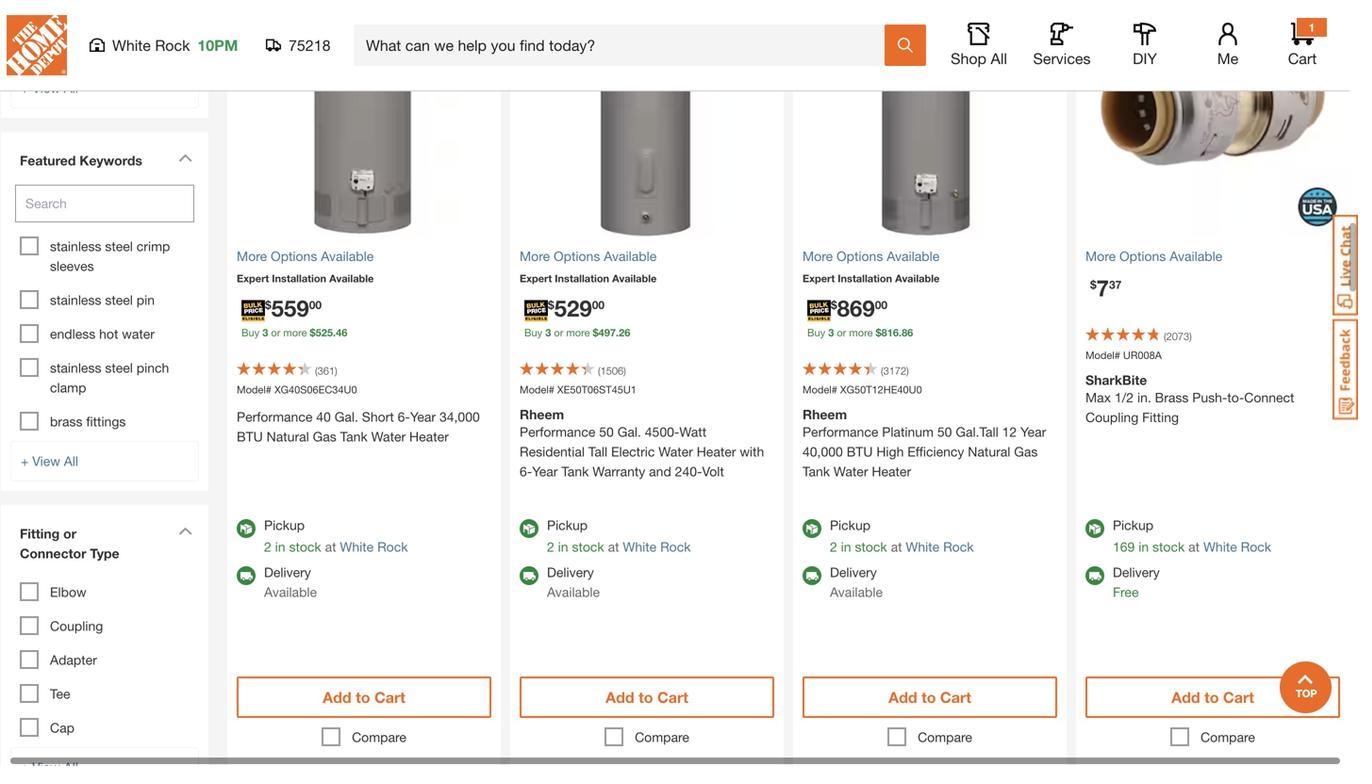Task type: vqa. For each thing, say whether or not it's contained in the screenshot.
Best Seller
no



Task type: describe. For each thing, give the bounding box(es) containing it.
$ 559 00
[[265, 295, 322, 322]]

brass fittings link
[[50, 414, 126, 430]]

white rock 10pm
[[112, 36, 238, 54]]

steel for pin
[[105, 292, 133, 308]]

529
[[554, 295, 592, 322]]

) for 869
[[907, 365, 909, 377]]

or for 529
[[554, 327, 563, 339]]

3 for 529
[[545, 327, 551, 339]]

1 vertical spatial all
[[64, 80, 78, 96]]

+ for 2nd the + view all link from the bottom of the page
[[21, 80, 29, 96]]

. for 529
[[616, 327, 619, 339]]

stainless steel crimp sleeves link
[[50, 239, 170, 274]]

3172
[[884, 365, 907, 377]]

) for 559
[[335, 365, 337, 377]]

fitting inside sharkbite max 1/2 in. brass push-to-connect coupling fitting
[[1142, 410, 1179, 425]]

available shipping image
[[237, 567, 256, 586]]

3 for 869
[[828, 327, 834, 339]]

sleeves
[[50, 258, 94, 274]]

2 + view all link from the top
[[10, 441, 199, 482]]

white inside pickup 169 in stock at white rock
[[1204, 540, 1237, 555]]

stock for 529
[[572, 540, 604, 555]]

pickup 2 in stock at white rock for 559
[[264, 518, 408, 555]]

tank inside performance 40 gal. short 6-year 34,000 btu natural gas tank water heater
[[340, 429, 368, 445]]

max
[[1086, 390, 1111, 406]]

1506
[[601, 365, 624, 377]]

rock for 559
[[377, 540, 408, 555]]

featured keywords
[[20, 153, 142, 168]]

pickup for 529
[[547, 518, 588, 533]]

$ inside $ 559 00
[[265, 298, 271, 312]]

expert for 869
[[803, 273, 835, 285]]

1 horizontal spatial $40
[[84, 7, 107, 22]]

residential
[[520, 444, 585, 460]]

. for 559
[[333, 327, 336, 339]]

75218 button
[[266, 36, 331, 55]]

short
[[362, 409, 394, 425]]

$ inside $ 7 37
[[1090, 278, 1097, 291]]

xg50t12he40u0
[[840, 384, 922, 396]]

. for 869
[[899, 327, 902, 339]]

year inside performance 40 gal. short 6-year 34,000 btu natural gas tank water heater
[[410, 409, 436, 425]]

more options available expert installation available for 559
[[237, 249, 374, 285]]

pinch
[[137, 360, 169, 376]]

feedback link image
[[1333, 319, 1358, 421]]

stainless steel pinch clamp
[[50, 360, 169, 396]]

( up brass
[[1164, 331, 1166, 343]]

4 add from the left
[[1172, 689, 1200, 707]]

coupling link
[[50, 619, 103, 634]]

the home depot logo image
[[7, 15, 67, 75]]

water inside rheem performance platinum 50 gal.tall 12 year 40,000 btu high efficiency natural gas tank water heater
[[834, 464, 868, 480]]

performance for 869
[[803, 424, 879, 440]]

What can we help you find today? search field
[[366, 25, 884, 65]]

$ 529 00
[[548, 295, 605, 322]]

coupling inside sharkbite max 1/2 in. brass push-to-connect coupling fitting
[[1086, 410, 1139, 425]]

white rock link for 869
[[906, 540, 974, 555]]

options for 529
[[554, 249, 600, 264]]

shop all
[[951, 50, 1007, 67]]

endless hot water
[[50, 326, 155, 342]]

75218
[[289, 36, 331, 54]]

shop
[[951, 50, 987, 67]]

34,000
[[440, 409, 480, 425]]

50 inside rheem performance 50 gal. 4500-watt residential tall electric water heater with 6-year tank warranty and 240-volt
[[599, 424, 614, 440]]

white for 559
[[340, 540, 374, 555]]

caret icon image for featured keywords
[[178, 154, 192, 162]]

compare for 559
[[352, 730, 406, 746]]

( 2073 )
[[1164, 331, 1192, 343]]

at inside pickup 169 in stock at white rock
[[1189, 540, 1200, 555]]

more options available link for 529
[[520, 247, 774, 266]]

buy for 869
[[807, 327, 825, 339]]

xg40s06ec34u0
[[274, 384, 357, 396]]

to for 529
[[639, 689, 653, 707]]

and
[[649, 464, 671, 480]]

1
[[1309, 21, 1315, 34]]

559
[[271, 295, 309, 322]]

diy
[[1133, 50, 1157, 67]]

model# xg40s06ec34u0
[[237, 384, 357, 396]]

natural inside rheem performance platinum 50 gal.tall 12 year 40,000 btu high efficiency natural gas tank water heater
[[968, 444, 1011, 460]]

brass
[[50, 414, 83, 430]]

fittings
[[86, 414, 126, 430]]

available for pickup image for 869
[[803, 520, 822, 539]]

diy button
[[1115, 23, 1175, 68]]

40,000
[[803, 444, 843, 460]]

240-
[[675, 464, 702, 480]]

50 inside rheem performance platinum 50 gal.tall 12 year 40,000 btu high efficiency natural gas tank water heater
[[937, 424, 952, 440]]

$ 869 00
[[831, 295, 888, 322]]

to for 869
[[922, 689, 936, 707]]

4500-
[[645, 424, 679, 440]]

buy for 559
[[241, 327, 260, 339]]

26
[[619, 327, 630, 339]]

water inside rheem performance 50 gal. 4500-watt residential tall electric water heater with 6-year tank warranty and 240-volt
[[659, 444, 693, 460]]

adapter link
[[50, 653, 97, 668]]

4 more from the left
[[1086, 249, 1116, 264]]

add to cart button for 869
[[803, 677, 1057, 719]]

pickup 169 in stock at white rock
[[1113, 518, 1272, 555]]

water
[[122, 326, 155, 342]]

rheem performance 50 gal. 4500-watt residential tall electric water heater with 6-year tank warranty and 240-volt
[[520, 407, 764, 480]]

more for 559
[[283, 327, 307, 339]]

stainless steel pin link
[[50, 292, 155, 308]]

$30 - $40 link
[[50, 7, 107, 22]]

rock for 869
[[943, 540, 974, 555]]

heater inside performance 40 gal. short 6-year 34,000 btu natural gas tank water heater
[[409, 429, 449, 445]]

more for 529
[[520, 249, 550, 264]]

2 for 869
[[830, 540, 837, 555]]

efficiency
[[908, 444, 964, 460]]

gas inside rheem performance platinum 50 gal.tall 12 year 40,000 btu high efficiency natural gas tank water heater
[[1014, 444, 1038, 460]]

elbow
[[50, 585, 86, 600]]

2 for 559
[[264, 540, 271, 555]]

cart for 559
[[374, 689, 405, 707]]

pickup inside pickup 169 in stock at white rock
[[1113, 518, 1154, 533]]

delivery for 559
[[264, 565, 311, 581]]

endless hot water link
[[50, 326, 155, 342]]

stock for 559
[[289, 540, 321, 555]]

or inside fitting or connector type
[[63, 526, 77, 542]]

4 compare from the left
[[1201, 730, 1255, 746]]

caret icon image for fitting or connector type
[[178, 527, 192, 536]]

performance 40 gal. short 6-year 34,000 btu natural gas tank water heater link
[[237, 407, 491, 447]]

rheem performance platinum 50 gal.tall 12 year 40,000 btu high efficiency natural gas tank water heater
[[803, 407, 1046, 480]]

white for 869
[[906, 540, 940, 555]]

push-
[[1193, 390, 1228, 406]]

white for 529
[[623, 540, 657, 555]]

3 available for pickup image from the left
[[1086, 520, 1105, 539]]

361
[[318, 365, 335, 377]]

( 3172 )
[[881, 365, 909, 377]]

869
[[837, 295, 875, 322]]

$ inside $ 869 00
[[831, 298, 837, 312]]

$40 - $50 link
[[50, 41, 107, 56]]

rock for 529
[[660, 540, 691, 555]]

brass fittings
[[50, 414, 126, 430]]

more for 559
[[237, 249, 267, 264]]

add to cart for 869
[[889, 689, 971, 707]]

in for 529
[[558, 540, 568, 555]]

available shipping image for 529
[[520, 567, 539, 586]]

volt
[[702, 464, 724, 480]]

0 horizontal spatial coupling
[[50, 619, 103, 634]]

+ for 2nd the + view all link from the top of the page
[[21, 454, 29, 469]]

816
[[882, 327, 899, 339]]

hot
[[99, 326, 118, 342]]

10pm
[[198, 36, 238, 54]]

2 view from the top
[[32, 454, 60, 469]]

services button
[[1032, 23, 1092, 68]]

available for pickup image
[[237, 520, 256, 539]]

$ inside $ 529 00
[[548, 298, 554, 312]]

gal.tall
[[956, 424, 999, 440]]

4 more options available link from the left
[[1086, 247, 1340, 266]]

$ left 46
[[310, 327, 316, 339]]

2 for 529
[[547, 540, 554, 555]]

me button
[[1198, 23, 1258, 68]]

pin
[[137, 292, 155, 308]]

watt
[[679, 424, 707, 440]]

more options available expert installation available for 869
[[803, 249, 940, 285]]

endless
[[50, 326, 95, 342]]

add to cart for 529
[[606, 689, 688, 707]]

me
[[1218, 50, 1239, 67]]

pickup for 869
[[830, 518, 871, 533]]

model# for 869
[[803, 384, 838, 396]]

performance 40 gal. short 6-year 34,000 btu natural gas tank water heater image
[[227, 0, 501, 237]]

stainless steel pin
[[50, 292, 155, 308]]

in inside pickup 169 in stock at white rock
[[1139, 540, 1149, 555]]

crimp
[[137, 239, 170, 254]]

37
[[1109, 278, 1122, 291]]

btu inside performance 40 gal. short 6-year 34,000 btu natural gas tank water heater
[[237, 429, 263, 445]]

86
[[902, 327, 913, 339]]

delivery available for 869
[[830, 565, 883, 600]]

2 + view all from the top
[[21, 454, 78, 469]]

pickup 2 in stock at white rock for 869
[[830, 518, 974, 555]]

pickup for 559
[[264, 518, 305, 533]]

4 delivery from the left
[[1113, 565, 1160, 581]]

available for pickup image for 529
[[520, 520, 539, 539]]

12
[[1002, 424, 1017, 440]]

more for 869
[[803, 249, 833, 264]]

stainless steel crimp sleeves
[[50, 239, 170, 274]]

performance for 529
[[520, 424, 596, 440]]

performance 40 gal. short 6-year 34,000 btu natural gas tank water heater
[[237, 409, 480, 445]]



Task type: locate. For each thing, give the bounding box(es) containing it.
0 horizontal spatial available shipping image
[[520, 567, 539, 586]]

2 stainless from the top
[[50, 292, 101, 308]]

rock inside pickup 169 in stock at white rock
[[1241, 540, 1272, 555]]

1 horizontal spatial btu
[[847, 444, 873, 460]]

1 horizontal spatial available shipping image
[[803, 567, 822, 586]]

2 horizontal spatial 2
[[830, 540, 837, 555]]

more down $ 559 00 on the left of page
[[283, 327, 307, 339]]

gal. right 40
[[335, 409, 358, 425]]

high
[[877, 444, 904, 460]]

natural inside performance 40 gal. short 6-year 34,000 btu natural gas tank water heater
[[267, 429, 309, 445]]

tank
[[340, 429, 368, 445], [562, 464, 589, 480], [803, 464, 830, 480]]

2 compare from the left
[[635, 730, 689, 746]]

3 add to cart from the left
[[889, 689, 971, 707]]

buy
[[241, 327, 260, 339], [524, 327, 543, 339], [807, 327, 825, 339]]

2 3 from the left
[[545, 327, 551, 339]]

1 stainless from the top
[[50, 239, 101, 254]]

1 vertical spatial coupling
[[50, 619, 103, 634]]

0 horizontal spatial $40
[[50, 41, 72, 56]]

brass
[[1155, 390, 1189, 406]]

3 pickup 2 in stock at white rock from the left
[[830, 518, 974, 555]]

0 horizontal spatial water
[[371, 429, 406, 445]]

model# left xg40s06ec34u0
[[237, 384, 272, 396]]

type
[[90, 546, 119, 562]]

coupling up adapter
[[50, 619, 103, 634]]

2 horizontal spatial year
[[1021, 424, 1046, 440]]

2 available for pickup image from the left
[[803, 520, 822, 539]]

year inside rheem performance platinum 50 gal.tall 12 year 40,000 btu high efficiency natural gas tank water heater
[[1021, 424, 1046, 440]]

view
[[32, 80, 60, 96], [32, 454, 60, 469]]

more for 529
[[566, 327, 590, 339]]

0 vertical spatial +
[[21, 80, 29, 96]]

2 buy from the left
[[524, 327, 543, 339]]

view down the home depot logo
[[32, 80, 60, 96]]

btu inside rheem performance platinum 50 gal.tall 12 year 40,000 btu high efficiency natural gas tank water heater
[[847, 444, 873, 460]]

4 stock from the left
[[1153, 540, 1185, 555]]

sharkbite
[[1086, 373, 1147, 388]]

more options available link
[[237, 247, 491, 266], [520, 247, 774, 266], [803, 247, 1057, 266], [1086, 247, 1340, 266]]

coupling
[[1086, 410, 1139, 425], [50, 619, 103, 634]]

50
[[599, 424, 614, 440], [937, 424, 952, 440]]

steel inside stainless steel pinch clamp
[[105, 360, 133, 376]]

1 vertical spatial + view all
[[21, 454, 78, 469]]

1 vertical spatial steel
[[105, 292, 133, 308]]

more up 7
[[1086, 249, 1116, 264]]

0 vertical spatial stainless
[[50, 239, 101, 254]]

heater inside rheem performance platinum 50 gal.tall 12 year 40,000 btu high efficiency natural gas tank water heater
[[872, 464, 911, 480]]

to for 559
[[356, 689, 370, 707]]

3 more options available expert installation available from the left
[[803, 249, 940, 285]]

00 for 869
[[875, 298, 888, 312]]

2 to from the left
[[639, 689, 653, 707]]

in for 869
[[841, 540, 851, 555]]

2 horizontal spatial 3
[[828, 327, 834, 339]]

white rock link for 529
[[623, 540, 691, 555]]

fitting down brass
[[1142, 410, 1179, 425]]

1 horizontal spatial more
[[566, 327, 590, 339]]

0 vertical spatial coupling
[[1086, 410, 1139, 425]]

pickup 2 in stock at white rock down the warranty
[[547, 518, 691, 555]]

4 add to cart from the left
[[1172, 689, 1254, 707]]

( for 529
[[598, 365, 601, 377]]

1 in from the left
[[275, 540, 285, 555]]

497
[[599, 327, 616, 339]]

1 3 from the left
[[262, 327, 268, 339]]

2 2 from the left
[[547, 540, 554, 555]]

delivery available for 559
[[264, 565, 317, 600]]

1 white rock link from the left
[[340, 540, 408, 555]]

2 - from the top
[[76, 41, 81, 56]]

compare for 869
[[918, 730, 972, 746]]

( up the xe50t06st45u1
[[598, 365, 601, 377]]

1 more options available link from the left
[[237, 247, 491, 266]]

1 horizontal spatial 50
[[937, 424, 952, 440]]

1 add to cart button from the left
[[237, 677, 491, 719]]

more options available link up ( 2073 )
[[1086, 247, 1340, 266]]

4 to from the left
[[1205, 689, 1219, 707]]

gas inside performance 40 gal. short 6-year 34,000 btu natural gas tank water heater
[[313, 429, 337, 445]]

00 up 816
[[875, 298, 888, 312]]

1 vertical spatial 6-
[[520, 464, 532, 480]]

2 in from the left
[[558, 540, 568, 555]]

$30
[[50, 7, 72, 22]]

0 horizontal spatial more
[[283, 327, 307, 339]]

$40 - $50
[[50, 41, 107, 56]]

( for 869
[[881, 365, 884, 377]]

connector
[[20, 546, 86, 562]]

1 available shipping image from the left
[[520, 567, 539, 586]]

0 horizontal spatial 00
[[309, 298, 322, 312]]

model# ur008a
[[1086, 349, 1162, 362]]

) up xg40s06ec34u0
[[335, 365, 337, 377]]

cart for 869
[[940, 689, 971, 707]]

2 horizontal spatial available for pickup image
[[1086, 520, 1105, 539]]

add to cart button for 559
[[237, 677, 491, 719]]

2 horizontal spatial 00
[[875, 298, 888, 312]]

0 horizontal spatial expert
[[237, 273, 269, 285]]

delivery for 869
[[830, 565, 877, 581]]

1 expert from the left
[[237, 273, 269, 285]]

$40 up the $50
[[84, 7, 107, 22]]

) up sharkbite max 1/2 in. brass push-to-connect coupling fitting
[[1190, 331, 1192, 343]]

coupling down 1/2
[[1086, 410, 1139, 425]]

1 pickup 2 in stock at white rock from the left
[[264, 518, 408, 555]]

0 horizontal spatial gas
[[313, 429, 337, 445]]

installation up $ 869 00
[[838, 273, 892, 285]]

2 horizontal spatial performance
[[803, 424, 879, 440]]

00 for 529
[[592, 298, 605, 312]]

1 vertical spatial -
[[76, 41, 81, 56]]

3 at from the left
[[891, 540, 902, 555]]

+ view all down brass
[[21, 454, 78, 469]]

btu
[[237, 429, 263, 445], [847, 444, 873, 460]]

expert
[[237, 273, 269, 285], [520, 273, 552, 285], [803, 273, 835, 285]]

(
[[1164, 331, 1166, 343], [315, 365, 318, 377], [598, 365, 601, 377], [881, 365, 884, 377]]

( up xg50t12he40u0
[[881, 365, 884, 377]]

1 horizontal spatial water
[[659, 444, 693, 460]]

2 delivery available from the left
[[547, 565, 600, 600]]

3 more from the left
[[849, 327, 873, 339]]

1 horizontal spatial more options available expert installation available
[[520, 249, 657, 285]]

3 in from the left
[[841, 540, 851, 555]]

1 horizontal spatial 2
[[547, 540, 554, 555]]

6-
[[398, 409, 410, 425], [520, 464, 532, 480]]

steel left pinch
[[105, 360, 133, 376]]

delivery
[[264, 565, 311, 581], [547, 565, 594, 581], [830, 565, 877, 581], [1113, 565, 1160, 581]]

1 . from the left
[[333, 327, 336, 339]]

delivery free
[[1113, 565, 1160, 600]]

water down "short"
[[371, 429, 406, 445]]

1 vertical spatial caret icon image
[[178, 527, 192, 536]]

2 horizontal spatial tank
[[803, 464, 830, 480]]

6- right "short"
[[398, 409, 410, 425]]

2 horizontal spatial heater
[[872, 464, 911, 480]]

natural down gal.tall
[[968, 444, 1011, 460]]

3 buy from the left
[[807, 327, 825, 339]]

3 options from the left
[[837, 249, 883, 264]]

0 vertical spatial + view all
[[21, 80, 78, 96]]

more up $ 529 00
[[520, 249, 550, 264]]

tank inside rheem performance 50 gal. 4500-watt residential tall electric water heater with 6-year tank warranty and 240-volt
[[562, 464, 589, 480]]

buy 3 or more $ 816 . 86
[[807, 327, 913, 339]]

at for 869
[[891, 540, 902, 555]]

0 horizontal spatial available for pickup image
[[520, 520, 539, 539]]

. up ( 1506 )
[[616, 327, 619, 339]]

buy up model# xg40s06ec34u0
[[241, 327, 260, 339]]

steel for crimp
[[105, 239, 133, 254]]

or down 529 at the left of page
[[554, 327, 563, 339]]

all inside button
[[991, 50, 1007, 67]]

delivery available for 529
[[547, 565, 600, 600]]

expert up $ 529 00
[[520, 273, 552, 285]]

50 up tall
[[599, 424, 614, 440]]

1/2
[[1115, 390, 1134, 406]]

3 stainless from the top
[[50, 360, 101, 376]]

00 up 525
[[309, 298, 322, 312]]

add for 529
[[606, 689, 634, 707]]

0 vertical spatial caret icon image
[[178, 154, 192, 162]]

0 horizontal spatial tank
[[340, 429, 368, 445]]

00 for 559
[[309, 298, 322, 312]]

model# up 'sharkbite'
[[1086, 349, 1120, 362]]

stainless
[[50, 239, 101, 254], [50, 292, 101, 308], [50, 360, 101, 376]]

model# for 529
[[520, 384, 555, 396]]

pickup down 40,000
[[830, 518, 871, 533]]

3 available shipping image from the left
[[1086, 567, 1105, 586]]

services
[[1033, 50, 1091, 67]]

rheem up residential
[[520, 407, 564, 423]]

+ view all link down the $50
[[10, 68, 199, 108]]

1 vertical spatial stainless
[[50, 292, 101, 308]]

2 more options available expert installation available from the left
[[520, 249, 657, 285]]

performance 50 gal. 4500-watt residential tall electric water heater with 6-year tank warranty and 240-volt image
[[510, 0, 784, 237]]

xe50t06st45u1
[[557, 384, 637, 396]]

buy up model# xe50t06st45u1 on the left bottom of the page
[[524, 327, 543, 339]]

1 steel from the top
[[105, 239, 133, 254]]

white
[[112, 36, 151, 54], [340, 540, 374, 555], [623, 540, 657, 555], [906, 540, 940, 555], [1204, 540, 1237, 555]]

year inside rheem performance 50 gal. 4500-watt residential tall electric water heater with 6-year tank warranty and 240-volt
[[532, 464, 558, 480]]

stock inside pickup 169 in stock at white rock
[[1153, 540, 1185, 555]]

btu down model# xg40s06ec34u0
[[237, 429, 263, 445]]

steel for pinch
[[105, 360, 133, 376]]

2 installation from the left
[[555, 273, 609, 285]]

40
[[316, 409, 331, 425]]

1 options from the left
[[271, 249, 317, 264]]

in.
[[1138, 390, 1151, 406]]

2 horizontal spatial more options available expert installation available
[[803, 249, 940, 285]]

1 horizontal spatial buy
[[524, 327, 543, 339]]

3 installation from the left
[[838, 273, 892, 285]]

pickup down residential
[[547, 518, 588, 533]]

2 more from the left
[[566, 327, 590, 339]]

4 in from the left
[[1139, 540, 1149, 555]]

1 more from the left
[[283, 327, 307, 339]]

Search text field
[[15, 185, 194, 223]]

buy 3 or more $ 525 . 46
[[241, 327, 347, 339]]

year right 12
[[1021, 424, 1046, 440]]

1 horizontal spatial available for pickup image
[[803, 520, 822, 539]]

more down $ 529 00
[[566, 327, 590, 339]]

1 pickup from the left
[[264, 518, 305, 533]]

performance up 40,000
[[803, 424, 879, 440]]

gal. inside performance 40 gal. short 6-year 34,000 btu natural gas tank water heater
[[335, 409, 358, 425]]

1 installation from the left
[[272, 273, 326, 285]]

rheem up 40,000
[[803, 407, 847, 423]]

0 vertical spatial $40
[[84, 7, 107, 22]]

stainless inside stainless steel crimp sleeves
[[50, 239, 101, 254]]

performance up residential
[[520, 424, 596, 440]]

2 horizontal spatial expert
[[803, 273, 835, 285]]

steel inside stainless steel crimp sleeves
[[105, 239, 133, 254]]

add to cart button for 529
[[520, 677, 774, 719]]

cart for 529
[[657, 689, 688, 707]]

2 stock from the left
[[572, 540, 604, 555]]

performance platinum 50 gal.tall 12 year 40,000 btu high efficiency natural gas tank water heater image
[[793, 0, 1067, 237]]

1 horizontal spatial delivery available
[[547, 565, 600, 600]]

2 pickup 2 in stock at white rock from the left
[[547, 518, 691, 555]]

0 horizontal spatial performance
[[237, 409, 313, 425]]

( for 559
[[315, 365, 318, 377]]

keywords
[[79, 153, 142, 168]]

more options available expert installation available for 529
[[520, 249, 657, 285]]

with
[[740, 444, 764, 460]]

options up $ 529 00
[[554, 249, 600, 264]]

. up "361"
[[333, 327, 336, 339]]

installation for 559
[[272, 273, 326, 285]]

rheem for 869
[[803, 407, 847, 423]]

fitting up the connector
[[20, 526, 60, 542]]

water up the 240-
[[659, 444, 693, 460]]

1 + from the top
[[21, 80, 29, 96]]

1 horizontal spatial 6-
[[520, 464, 532, 480]]

in for 559
[[275, 540, 285, 555]]

natural down model# xg40s06ec34u0
[[267, 429, 309, 445]]

heater up 'volt' at the bottom right of page
[[697, 444, 736, 460]]

more options available expert installation available up $ 559 00 on the left of page
[[237, 249, 374, 285]]

stock
[[289, 540, 321, 555], [572, 540, 604, 555], [855, 540, 887, 555], [1153, 540, 1185, 555]]

natural
[[267, 429, 309, 445], [968, 444, 1011, 460]]

1 vertical spatial +
[[21, 454, 29, 469]]

0 horizontal spatial delivery available
[[264, 565, 317, 600]]

1 00 from the left
[[309, 298, 322, 312]]

1 horizontal spatial pickup 2 in stock at white rock
[[547, 518, 691, 555]]

3
[[262, 327, 268, 339], [545, 327, 551, 339], [828, 327, 834, 339]]

at for 559
[[325, 540, 336, 555]]

rheem inside rheem performance platinum 50 gal.tall 12 year 40,000 btu high efficiency natural gas tank water heater
[[803, 407, 847, 423]]

rheem for 529
[[520, 407, 564, 423]]

available for pickup image
[[520, 520, 539, 539], [803, 520, 822, 539], [1086, 520, 1105, 539]]

expert up $ 559 00 on the left of page
[[237, 273, 269, 285]]

1 more options available expert installation available from the left
[[237, 249, 374, 285]]

2 vertical spatial steel
[[105, 360, 133, 376]]

pickup 2 in stock at white rock
[[264, 518, 408, 555], [547, 518, 691, 555], [830, 518, 974, 555]]

add for 559
[[323, 689, 352, 707]]

to-
[[1228, 390, 1244, 406]]

options up $ 559 00 on the left of page
[[271, 249, 317, 264]]

compare for 529
[[635, 730, 689, 746]]

model# xg50t12he40u0
[[803, 384, 922, 396]]

max 1/2 in. brass push-to-connect coupling fitting image
[[1076, 0, 1350, 237]]

more down $ 869 00
[[849, 327, 873, 339]]

2 horizontal spatial .
[[899, 327, 902, 339]]

+ view all link down 'fittings'
[[10, 441, 199, 482]]

1 vertical spatial fitting
[[20, 526, 60, 542]]

options for 559
[[271, 249, 317, 264]]

gal. inside rheem performance 50 gal. 4500-watt residential tall electric water heater with 6-year tank warranty and 240-volt
[[618, 424, 641, 440]]

4 options from the left
[[1120, 249, 1166, 264]]

performance inside performance 40 gal. short 6-year 34,000 btu natural gas tank water heater
[[237, 409, 313, 425]]

( 361 )
[[315, 365, 337, 377]]

1 horizontal spatial coupling
[[1086, 410, 1139, 425]]

available shipping image
[[520, 567, 539, 586], [803, 567, 822, 586], [1086, 567, 1105, 586]]

at
[[325, 540, 336, 555], [608, 540, 619, 555], [891, 540, 902, 555], [1189, 540, 1200, 555]]

00 inside $ 529 00
[[592, 298, 605, 312]]

pickup 2 in stock at white rock for 529
[[547, 518, 691, 555]]

+ view all
[[21, 80, 78, 96], [21, 454, 78, 469]]

3 add to cart button from the left
[[803, 677, 1057, 719]]

3 down $ 529 00
[[545, 327, 551, 339]]

0 horizontal spatial btu
[[237, 429, 263, 445]]

2 vertical spatial all
[[64, 454, 78, 469]]

white rock link for 559
[[340, 540, 408, 555]]

3 more options available link from the left
[[803, 247, 1057, 266]]

2 available shipping image from the left
[[803, 567, 822, 586]]

caret icon image
[[178, 154, 192, 162], [178, 527, 192, 536]]

cart 1
[[1288, 21, 1317, 67]]

2 . from the left
[[616, 327, 619, 339]]

00 inside $ 559 00
[[309, 298, 322, 312]]

1 + view all from the top
[[21, 80, 78, 96]]

buy for 529
[[524, 327, 543, 339]]

expert for 559
[[237, 273, 269, 285]]

tank down 40,000
[[803, 464, 830, 480]]

caret icon image inside fitting or connector type link
[[178, 527, 192, 536]]

0 horizontal spatial .
[[333, 327, 336, 339]]

to
[[356, 689, 370, 707], [639, 689, 653, 707], [922, 689, 936, 707], [1205, 689, 1219, 707]]

1 horizontal spatial expert
[[520, 273, 552, 285]]

installation for 869
[[838, 273, 892, 285]]

1 horizontal spatial gas
[[1014, 444, 1038, 460]]

3 . from the left
[[899, 327, 902, 339]]

tee
[[50, 687, 70, 702]]

0 horizontal spatial more options available expert installation available
[[237, 249, 374, 285]]

3 2 from the left
[[830, 540, 837, 555]]

installation up $ 559 00 on the left of page
[[272, 273, 326, 285]]

1 more from the left
[[237, 249, 267, 264]]

2073
[[1166, 331, 1190, 343]]

model# left the xe50t06st45u1
[[520, 384, 555, 396]]

0 horizontal spatial 50
[[599, 424, 614, 440]]

0 horizontal spatial year
[[410, 409, 436, 425]]

stainless up sleeves
[[50, 239, 101, 254]]

delivery for 529
[[547, 565, 594, 581]]

$ 7 37
[[1090, 274, 1122, 301]]

- for $30
[[76, 7, 81, 22]]

tank down "short"
[[340, 429, 368, 445]]

clamp
[[50, 380, 86, 396]]

stainless inside stainless steel pinch clamp
[[50, 360, 101, 376]]

0 horizontal spatial 2
[[264, 540, 271, 555]]

heater inside rheem performance 50 gal. 4500-watt residential tall electric water heater with 6-year tank warranty and 240-volt
[[697, 444, 736, 460]]

or down the 869 at right top
[[837, 327, 846, 339]]

2 vertical spatial stainless
[[50, 360, 101, 376]]

2 + from the top
[[21, 454, 29, 469]]

more options available link up 26
[[520, 247, 774, 266]]

1 compare from the left
[[352, 730, 406, 746]]

0 horizontal spatial natural
[[267, 429, 309, 445]]

$ left the 86
[[876, 327, 882, 339]]

0 horizontal spatial gal.
[[335, 409, 358, 425]]

0 vertical spatial + view all link
[[10, 68, 199, 108]]

add to cart button
[[237, 677, 491, 719], [520, 677, 774, 719], [803, 677, 1057, 719], [1086, 677, 1340, 719]]

heater down high on the bottom of page
[[872, 464, 911, 480]]

1 horizontal spatial 3
[[545, 327, 551, 339]]

2 caret icon image from the top
[[178, 527, 192, 536]]

0 vertical spatial all
[[991, 50, 1007, 67]]

water down 40,000
[[834, 464, 868, 480]]

3 for 559
[[262, 327, 268, 339]]

169
[[1113, 540, 1135, 555]]

performance
[[237, 409, 313, 425], [520, 424, 596, 440], [803, 424, 879, 440]]

1 horizontal spatial 00
[[592, 298, 605, 312]]

0 horizontal spatial 6-
[[398, 409, 410, 425]]

0 horizontal spatial 3
[[262, 327, 268, 339]]

more options available link for 559
[[237, 247, 491, 266]]

3 more from the left
[[803, 249, 833, 264]]

( 1506 )
[[598, 365, 626, 377]]

more options available link up 46
[[237, 247, 491, 266]]

add for 869
[[889, 689, 917, 707]]

more options available link for 869
[[803, 247, 1057, 266]]

3 to from the left
[[922, 689, 936, 707]]

stock for 869
[[855, 540, 887, 555]]

options
[[271, 249, 317, 264], [554, 249, 600, 264], [837, 249, 883, 264], [1120, 249, 1166, 264]]

platinum
[[882, 424, 934, 440]]

2 rheem from the left
[[803, 407, 847, 423]]

$40 down "$30"
[[50, 41, 72, 56]]

all down the $40 - $50
[[64, 80, 78, 96]]

50 up efficiency
[[937, 424, 952, 440]]

model# xe50t06st45u1
[[520, 384, 637, 396]]

1 horizontal spatial rheem
[[803, 407, 847, 423]]

- left the $50
[[76, 41, 81, 56]]

more options available link up the 86
[[803, 247, 1057, 266]]

year left 34,000
[[410, 409, 436, 425]]

free
[[1113, 585, 1139, 600]]

( up xg40s06ec34u0
[[315, 365, 318, 377]]

performance inside rheem performance 50 gal. 4500-watt residential tall electric water heater with 6-year tank warranty and 240-volt
[[520, 424, 596, 440]]

4 at from the left
[[1189, 540, 1200, 555]]

1 horizontal spatial performance
[[520, 424, 596, 440]]

1 view from the top
[[32, 80, 60, 96]]

available shipping image for 869
[[803, 567, 822, 586]]

$ up buy 3 or more $ 525 . 46
[[265, 298, 271, 312]]

00 up 497
[[592, 298, 605, 312]]

gal. up electric
[[618, 424, 641, 440]]

stainless for stainless steel pinch clamp
[[50, 360, 101, 376]]

525
[[316, 327, 333, 339]]

2 horizontal spatial more
[[849, 327, 873, 339]]

2 horizontal spatial pickup 2 in stock at white rock
[[830, 518, 974, 555]]

+ view all down the home depot logo
[[21, 80, 78, 96]]

2 horizontal spatial delivery available
[[830, 565, 883, 600]]

cap
[[50, 721, 74, 736]]

)
[[1190, 331, 1192, 343], [335, 365, 337, 377], [624, 365, 626, 377], [907, 365, 909, 377]]

1 available for pickup image from the left
[[520, 520, 539, 539]]

2 delivery from the left
[[547, 565, 594, 581]]

2 horizontal spatial water
[[834, 464, 868, 480]]

steel left pin on the left of page
[[105, 292, 133, 308]]

3 steel from the top
[[105, 360, 133, 376]]

00 inside $ 869 00
[[875, 298, 888, 312]]

options for 869
[[837, 249, 883, 264]]

0 vertical spatial -
[[76, 7, 81, 22]]

performance down model# xg40s06ec34u0
[[237, 409, 313, 425]]

gas down 40
[[313, 429, 337, 445]]

fitting inside fitting or connector type
[[20, 526, 60, 542]]

stainless steel pinch clamp link
[[50, 360, 169, 396]]

more up $ 559 00 on the left of page
[[237, 249, 267, 264]]

pickup 2 in stock at white rock down high on the bottom of page
[[830, 518, 974, 555]]

more up $ 869 00
[[803, 249, 833, 264]]

1 + view all link from the top
[[10, 68, 199, 108]]

elbow link
[[50, 585, 86, 600]]

0 vertical spatial view
[[32, 80, 60, 96]]

heater down 34,000
[[409, 429, 449, 445]]

0 vertical spatial 6-
[[398, 409, 410, 425]]

2 white rock link from the left
[[623, 540, 691, 555]]

1 horizontal spatial .
[[616, 327, 619, 339]]

caret icon image right keywords
[[178, 154, 192, 162]]

live chat image
[[1333, 215, 1358, 316]]

pickup right available for pickup icon
[[264, 518, 305, 533]]

2 steel from the top
[[105, 292, 133, 308]]

featured
[[20, 153, 76, 168]]

2 at from the left
[[608, 540, 619, 555]]

2 options from the left
[[554, 249, 600, 264]]

more for 869
[[849, 327, 873, 339]]

1 horizontal spatial tank
[[562, 464, 589, 480]]

installation up $ 529 00
[[555, 273, 609, 285]]

expert for 529
[[520, 273, 552, 285]]

add to cart for 559
[[323, 689, 405, 707]]

2 add to cart button from the left
[[520, 677, 774, 719]]

or for 559
[[271, 327, 280, 339]]

1 delivery available from the left
[[264, 565, 317, 600]]

0 horizontal spatial heater
[[409, 429, 449, 445]]

adapter
[[50, 653, 97, 668]]

6- inside rheem performance 50 gal. 4500-watt residential tall electric water heater with 6-year tank warranty and 240-volt
[[520, 464, 532, 480]]

2 horizontal spatial installation
[[838, 273, 892, 285]]

shop all button
[[949, 23, 1009, 68]]

add
[[323, 689, 352, 707], [606, 689, 634, 707], [889, 689, 917, 707], [1172, 689, 1200, 707]]

- for $40
[[76, 41, 81, 56]]

) up the xe50t06st45u1
[[624, 365, 626, 377]]

2 expert from the left
[[520, 273, 552, 285]]

buy up model# xg50t12he40u0
[[807, 327, 825, 339]]

sharkbite max 1/2 in. brass push-to-connect coupling fitting
[[1086, 373, 1295, 425]]

tank inside rheem performance platinum 50 gal.tall 12 year 40,000 btu high efficiency natural gas tank water heater
[[803, 464, 830, 480]]

3 delivery available from the left
[[830, 565, 883, 600]]

model# left xg50t12he40u0
[[803, 384, 838, 396]]

electric
[[611, 444, 655, 460]]

expert up $ 869 00
[[803, 273, 835, 285]]

heater
[[409, 429, 449, 445], [697, 444, 736, 460], [872, 464, 911, 480]]

options up 37
[[1120, 249, 1166, 264]]

0 vertical spatial fitting
[[1142, 410, 1179, 425]]

or down 559
[[271, 327, 280, 339]]

4 white rock link from the left
[[1204, 540, 1272, 555]]

1 horizontal spatial natural
[[968, 444, 1011, 460]]

) for 529
[[624, 365, 626, 377]]

6- inside performance 40 gal. short 6-year 34,000 btu natural gas tank water heater
[[398, 409, 410, 425]]

model# for 559
[[237, 384, 272, 396]]

1 horizontal spatial heater
[[697, 444, 736, 460]]

1 vertical spatial $40
[[50, 41, 72, 56]]

caret icon image left available for pickup icon
[[178, 527, 192, 536]]

2 horizontal spatial available shipping image
[[1086, 567, 1105, 586]]

3 00 from the left
[[875, 298, 888, 312]]

1 horizontal spatial installation
[[555, 273, 609, 285]]

1 add to cart from the left
[[323, 689, 405, 707]]

1 add from the left
[[323, 689, 352, 707]]

3 expert from the left
[[803, 273, 835, 285]]

1 2 from the left
[[264, 540, 271, 555]]

pickup 2 in stock at white rock right available for pickup icon
[[264, 518, 408, 555]]

2 pickup from the left
[[547, 518, 588, 533]]

water inside performance 40 gal. short 6-year 34,000 btu natural gas tank water heater
[[371, 429, 406, 445]]

.
[[333, 327, 336, 339], [616, 327, 619, 339], [899, 327, 902, 339]]

2 horizontal spatial buy
[[807, 327, 825, 339]]

1 vertical spatial + view all link
[[10, 441, 199, 482]]

1 horizontal spatial year
[[532, 464, 558, 480]]

or for 869
[[837, 327, 846, 339]]

1 vertical spatial view
[[32, 454, 60, 469]]

1 horizontal spatial gal.
[[618, 424, 641, 440]]

more options available expert installation available up $ 869 00
[[803, 249, 940, 285]]

1 buy from the left
[[241, 327, 260, 339]]

caret icon image inside featured keywords link
[[178, 154, 192, 162]]

0 horizontal spatial installation
[[272, 273, 326, 285]]

2 more from the left
[[520, 249, 550, 264]]

1 caret icon image from the top
[[178, 154, 192, 162]]

1 stock from the left
[[289, 540, 321, 555]]

fitting or connector type link
[[10, 515, 199, 578]]

$ left 26
[[593, 327, 599, 339]]

steel left the crimp
[[105, 239, 133, 254]]

gas
[[313, 429, 337, 445], [1014, 444, 1038, 460]]

water
[[371, 429, 406, 445], [659, 444, 693, 460], [834, 464, 868, 480]]

view down brass
[[32, 454, 60, 469]]

- right "$30"
[[76, 7, 81, 22]]

all right shop
[[991, 50, 1007, 67]]

0 horizontal spatial rheem
[[520, 407, 564, 423]]

or up the connector
[[63, 526, 77, 542]]

4 add to cart button from the left
[[1086, 677, 1340, 719]]

performance inside rheem performance platinum 50 gal.tall 12 year 40,000 btu high efficiency natural gas tank water heater
[[803, 424, 879, 440]]

3 stock from the left
[[855, 540, 887, 555]]

installation for 529
[[555, 273, 609, 285]]

0 horizontal spatial pickup 2 in stock at white rock
[[264, 518, 408, 555]]

1 to from the left
[[356, 689, 370, 707]]

delivery available
[[264, 565, 317, 600], [547, 565, 600, 600], [830, 565, 883, 600]]

1 horizontal spatial fitting
[[1142, 410, 1179, 425]]

2 00 from the left
[[592, 298, 605, 312]]

rheem inside rheem performance 50 gal. 4500-watt residential tall electric water heater with 6-year tank warranty and 240-volt
[[520, 407, 564, 423]]

at for 529
[[608, 540, 619, 555]]



